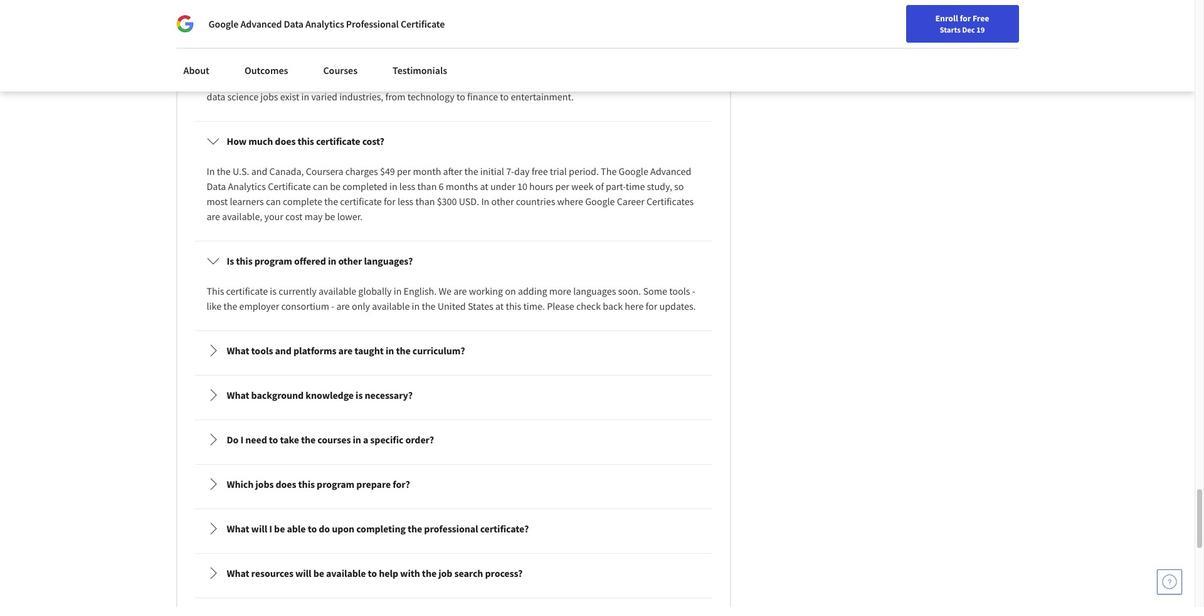 Task type: describe. For each thing, give the bounding box(es) containing it.
how much does this certificate cost?
[[227, 135, 384, 147]]

your
[[264, 210, 283, 223]]

for inside the this certificate is currently available globally in english. we are working on adding more languages soon. some tools - like the employer consortium - are only available in the united states at this time. please check back here for updates.
[[646, 300, 657, 312]]

will inside dropdown button
[[251, 522, 267, 535]]

10
[[517, 180, 527, 192]]

what will i be able to do upon completing the professional certificate? button
[[197, 511, 710, 546]]

cost
[[285, 210, 303, 223]]

how
[[227, 135, 247, 147]]

other inside in the u.s. and canada, coursera charges $49 per month after the initial 7-day free trial period. the google advanced data analytics certificate can be completed in less than 6 months at under 10 hours per week of part-time study, so most learners can complete the certificate for less than $300 usd. in other countries where google career certificates are available, your cost may be lower.
[[491, 195, 514, 208]]

to down 'find'
[[500, 90, 509, 103]]

$49
[[380, 165, 395, 177]]

globally
[[358, 285, 392, 297]]

6
[[439, 180, 444, 192]]

starts
[[940, 24, 961, 34]]

week
[[571, 180, 594, 192]]

and inside dropdown button
[[275, 344, 292, 357]]

do i need to take the courses in a specific order?
[[227, 433, 434, 446]]

and right analytics on the right top of page
[[676, 75, 693, 88]]

investigate
[[426, 75, 472, 88]]

more
[[549, 285, 571, 297]]

in right exist
[[301, 90, 309, 103]]

for inside enroll for free starts dec 19
[[960, 13, 971, 24]]

a
[[363, 433, 368, 446]]

under
[[490, 180, 515, 192]]

tools inside the this certificate is currently available globally in english. we are working on adding more languages soon. some tools - like the employer consortium - are only available in the united states at this time. please check back here for updates.
[[669, 285, 690, 297]]

taught
[[355, 344, 384, 357]]

outcomes link
[[237, 56, 296, 84]]

be inside dropdown button
[[274, 522, 285, 535]]

analytics inside in the u.s. and canada, coursera charges $49 per month after the initial 7-day free trial period. the google advanced data analytics certificate can be completed in less than 6 months at under 10 hours per week of part-time study, so most learners can complete the certificate for less than $300 usd. in other countries where google career certificates are available, your cost may be lower.
[[228, 180, 266, 192]]

at inside the this certificate is currently available globally in english. we are working on adding more languages soon. some tools - like the employer consortium - are only available in the united states at this time. please check back here for updates.
[[495, 300, 504, 312]]

what tools and platforms are taught in the curriculum?
[[227, 344, 465, 357]]

and inside in the u.s. and canada, coursera charges $49 per month after the initial 7-day free trial period. the google advanced data analytics certificate can be completed in less than 6 months at under 10 hours per week of part-time study, so most learners can complete the certificate for less than $300 usd. in other countries where google career certificates are available, your cost may be lower.
[[251, 165, 267, 177]]

are right we
[[454, 285, 467, 297]]

enroll
[[935, 13, 958, 24]]

technology
[[407, 90, 455, 103]]

in down english.
[[412, 300, 420, 312]]

the right like
[[223, 300, 237, 312]]

months
[[446, 180, 478, 192]]

to inside what will i be able to do upon completing the professional certificate? dropdown button
[[308, 522, 317, 535]]

necessary?
[[365, 389, 413, 401]]

kind
[[251, 45, 271, 58]]

so
[[674, 180, 684, 192]]

what kind of companies hire advanced data professionals?
[[227, 45, 480, 58]]

the down english.
[[422, 300, 436, 312]]

in up entertainment.
[[540, 75, 548, 88]]

specific
[[370, 433, 403, 446]]

day
[[514, 165, 530, 177]]

please
[[547, 300, 574, 312]]

lower.
[[337, 210, 363, 223]]

curriculum?
[[413, 344, 465, 357]]

back
[[603, 300, 623, 312]]

be right may at top
[[325, 210, 335, 223]]

19
[[977, 24, 985, 34]]

1 horizontal spatial google
[[585, 195, 615, 208]]

what tools and platforms are taught in the curriculum? button
[[197, 333, 710, 368]]

analytics
[[637, 75, 674, 88]]

cost?
[[362, 135, 384, 147]]

this inside the this certificate is currently available globally in english. we are working on adding more languages soon. some tools - like the employer consortium - are only available in the united states at this time. please check back here for updates.
[[506, 300, 521, 312]]

available,
[[222, 210, 262, 223]]

data down organizations
[[207, 90, 225, 103]]

english.
[[404, 285, 437, 297]]

testimonials link
[[385, 56, 455, 84]]

search
[[454, 567, 483, 579]]

1 vertical spatial less
[[398, 195, 414, 208]]

this
[[207, 285, 224, 297]]

of inside dropdown button
[[273, 45, 282, 58]]

professionals
[[358, 75, 413, 88]]

like
[[207, 300, 221, 312]]

professional
[[346, 18, 399, 30]]

testimonials
[[393, 64, 447, 77]]

certificate inside how much does this certificate cost? dropdown button
[[316, 135, 360, 147]]

1 vertical spatial available
[[372, 300, 410, 312]]

1 vertical spatial than
[[416, 195, 435, 208]]

some
[[643, 285, 667, 297]]

to inside do i need to take the courses in a specific order? dropdown button
[[269, 433, 278, 446]]

completing
[[356, 522, 406, 535]]

part-
[[606, 180, 626, 192]]

the inside dropdown button
[[408, 522, 422, 535]]

trial
[[550, 165, 567, 177]]

1 horizontal spatial data
[[284, 18, 303, 30]]

charges
[[345, 165, 378, 177]]

need inside dropdown button
[[245, 433, 267, 446]]

0 vertical spatial -
[[692, 285, 695, 297]]

in left english.
[[394, 285, 402, 297]]

industries,
[[339, 90, 383, 103]]

google image
[[176, 15, 193, 33]]

and up the finance
[[474, 75, 490, 88]]

0 vertical spatial can
[[313, 180, 328, 192]]

job
[[439, 567, 452, 579]]

order?
[[405, 433, 434, 446]]

time
[[626, 180, 645, 192]]

1 horizontal spatial per
[[555, 180, 569, 192]]

platforms
[[294, 344, 336, 357]]

help
[[379, 567, 398, 579]]

kinds
[[289, 75, 312, 88]]

advanced inside organizations of all kinds need data professionals to investigate and find stories in data. advanced data analytics and data science jobs exist in varied industries, from technology to finance to entertainment.
[[573, 75, 614, 88]]

what for what resources will be available to help with the job search process?
[[227, 567, 249, 579]]

advanced inside in the u.s. and canada, coursera charges $49 per month after the initial 7-day free trial period. the google advanced data analytics certificate can be completed in less than 6 months at under 10 hours per week of part-time study, so most learners can complete the certificate for less than $300 usd. in other countries where google career certificates are available, your cost may be lower.
[[650, 165, 691, 177]]

data left analytics on the right top of page
[[616, 75, 635, 88]]

is
[[227, 255, 234, 267]]

soon.
[[618, 285, 641, 297]]

data.
[[550, 75, 571, 88]]

the up months
[[464, 165, 478, 177]]

enroll for free starts dec 19
[[935, 13, 989, 34]]

which jobs does this program prepare for?
[[227, 478, 410, 490]]

about
[[183, 64, 209, 77]]

knowledge
[[306, 389, 354, 401]]

prepare
[[356, 478, 391, 490]]

which jobs does this program prepare for? button
[[197, 467, 710, 502]]

initial
[[480, 165, 504, 177]]

what resources will be available to help with the job search process? button
[[197, 556, 710, 591]]

united
[[438, 300, 466, 312]]

at inside in the u.s. and canada, coursera charges $49 per month after the initial 7-day free trial period. the google advanced data analytics certificate can be completed in less than 6 months at under 10 hours per week of part-time study, so most learners can complete the certificate for less than $300 usd. in other countries where google career certificates are available, your cost may be lower.
[[480, 180, 488, 192]]

to up technology
[[415, 75, 424, 88]]

of inside in the u.s. and canada, coursera charges $49 per month after the initial 7-day free trial period. the google advanced data analytics certificate can be completed in less than 6 months at under 10 hours per week of part-time study, so most learners can complete the certificate for less than $300 usd. in other countries where google career certificates are available, your cost may be lower.
[[595, 180, 604, 192]]

is inside dropdown button
[[356, 389, 363, 401]]

only
[[352, 300, 370, 312]]

to inside what resources will be available to help with the job search process? dropdown button
[[368, 567, 377, 579]]

most
[[207, 195, 228, 208]]

after
[[443, 165, 462, 177]]

for inside in the u.s. and canada, coursera charges $49 per month after the initial 7-day free trial period. the google advanced data analytics certificate can be completed in less than 6 months at under 10 hours per week of part-time study, so most learners can complete the certificate for less than $300 usd. in other countries where google career certificates are available, your cost may be lower.
[[384, 195, 396, 208]]

this right is
[[236, 255, 253, 267]]

upon
[[332, 522, 354, 535]]

in the u.s. and canada, coursera charges $49 per month after the initial 7-day free trial period. the google advanced data analytics certificate can be completed in less than 6 months at under 10 hours per week of part-time study, so most learners can complete the certificate for less than $300 usd. in other countries where google career certificates are available, your cost may be lower.
[[207, 165, 696, 223]]



Task type: locate. For each thing, give the bounding box(es) containing it.
the left u.s.
[[217, 165, 231, 177]]

0 vertical spatial jobs
[[260, 90, 278, 103]]

per
[[397, 165, 411, 177], [555, 180, 569, 192]]

this certificate is currently available globally in english. we are working on adding more languages soon. some tools - like the employer consortium - are only available in the united states at this time. please check back here for updates.
[[207, 285, 697, 312]]

be inside dropdown button
[[313, 567, 324, 579]]

7-
[[506, 165, 514, 177]]

the left job
[[422, 567, 437, 579]]

much
[[249, 135, 273, 147]]

free
[[973, 13, 989, 24]]

- up "updates." on the right
[[692, 285, 695, 297]]

0 vertical spatial certificate
[[316, 135, 360, 147]]

in right usd.
[[481, 195, 489, 208]]

need
[[314, 75, 335, 88], [245, 433, 267, 446]]

is up employer
[[270, 285, 277, 297]]

0 horizontal spatial will
[[251, 522, 267, 535]]

0 horizontal spatial -
[[331, 300, 334, 312]]

2 horizontal spatial advanced
[[650, 165, 691, 177]]

career
[[617, 195, 645, 208]]

can
[[313, 180, 328, 192], [266, 195, 281, 208]]

0 horizontal spatial certificate
[[268, 180, 311, 192]]

0 vertical spatial program
[[254, 255, 292, 267]]

other inside dropdown button
[[338, 255, 362, 267]]

1 horizontal spatial certificate
[[401, 18, 445, 30]]

1 horizontal spatial at
[[495, 300, 504, 312]]

what for what kind of companies hire advanced data professionals?
[[227, 45, 249, 58]]

jobs down all
[[260, 90, 278, 103]]

this
[[298, 135, 314, 147], [236, 255, 253, 267], [506, 300, 521, 312], [298, 478, 315, 490]]

1 vertical spatial certificate
[[268, 180, 311, 192]]

0 horizontal spatial google
[[209, 18, 239, 30]]

than left $300
[[416, 195, 435, 208]]

what left resources
[[227, 567, 249, 579]]

per right "$49" at the left top
[[397, 165, 411, 177]]

advanced
[[352, 45, 394, 58]]

certificate up the "professionals?"
[[401, 18, 445, 30]]

time.
[[523, 300, 545, 312]]

need inside organizations of all kinds need data professionals to investigate and find stories in data. advanced data analytics and data science jobs exist in varied industries, from technology to finance to entertainment.
[[314, 75, 335, 88]]

varied
[[311, 90, 337, 103]]

None search field
[[179, 8, 480, 33]]

analytics
[[305, 18, 344, 30], [228, 180, 266, 192]]

certificate
[[316, 135, 360, 147], [340, 195, 382, 208], [226, 285, 268, 297]]

2 horizontal spatial google
[[619, 165, 648, 177]]

is left the necessary?
[[356, 389, 363, 401]]

i
[[240, 433, 243, 446], [269, 522, 272, 535]]

in inside in the u.s. and canada, coursera charges $49 per month after the initial 7-day free trial period. the google advanced data analytics certificate can be completed in less than 6 months at under 10 hours per week of part-time study, so most learners can complete the certificate for less than $300 usd. in other countries where google career certificates are available, your cost may be lower.
[[389, 180, 397, 192]]

available inside dropdown button
[[326, 567, 366, 579]]

program inside dropdown button
[[317, 478, 355, 490]]

what background knowledge is necessary? button
[[197, 378, 710, 413]]

0 horizontal spatial need
[[245, 433, 267, 446]]

3 what from the top
[[227, 389, 249, 401]]

organizations of all kinds need data professionals to investigate and find stories in data. advanced data analytics and data science jobs exist in varied industries, from technology to finance to entertainment.
[[207, 75, 695, 103]]

1 vertical spatial advanced
[[573, 75, 614, 88]]

data up the testimonials
[[396, 45, 415, 58]]

0 vertical spatial i
[[240, 433, 243, 446]]

are left taught
[[338, 344, 353, 357]]

will right resources
[[295, 567, 311, 579]]

0 horizontal spatial analytics
[[228, 180, 266, 192]]

help center image
[[1162, 574, 1177, 590]]

of left all
[[267, 75, 275, 88]]

what for what will i be able to do upon completing the professional certificate?
[[227, 522, 249, 535]]

0 vertical spatial is
[[270, 285, 277, 297]]

0 vertical spatial analytics
[[305, 18, 344, 30]]

google
[[209, 18, 239, 30], [619, 165, 648, 177], [585, 195, 615, 208]]

0 horizontal spatial is
[[270, 285, 277, 297]]

at right states
[[495, 300, 504, 312]]

1 vertical spatial in
[[481, 195, 489, 208]]

coursera
[[306, 165, 343, 177]]

0 vertical spatial than
[[417, 180, 437, 192]]

employer
[[239, 300, 279, 312]]

0 horizontal spatial tools
[[251, 344, 273, 357]]

google right google icon
[[209, 18, 239, 30]]

1 vertical spatial analytics
[[228, 180, 266, 192]]

0 horizontal spatial data
[[207, 180, 226, 192]]

1 vertical spatial i
[[269, 522, 272, 535]]

jobs right which
[[255, 478, 274, 490]]

1 horizontal spatial need
[[314, 75, 335, 88]]

the right take
[[301, 433, 316, 446]]

in
[[540, 75, 548, 88], [301, 90, 309, 103], [389, 180, 397, 192], [328, 255, 336, 267], [394, 285, 402, 297], [412, 300, 420, 312], [386, 344, 394, 357], [353, 433, 361, 446]]

this up able
[[298, 478, 315, 490]]

advanced up so
[[650, 165, 691, 177]]

2 vertical spatial available
[[326, 567, 366, 579]]

0 horizontal spatial for
[[384, 195, 396, 208]]

5 what from the top
[[227, 567, 249, 579]]

available for globally
[[319, 285, 356, 297]]

data up most
[[207, 180, 226, 192]]

currently
[[279, 285, 317, 297]]

free
[[532, 165, 548, 177]]

and left platforms
[[275, 344, 292, 357]]

this inside dropdown button
[[298, 478, 315, 490]]

- right consortium
[[331, 300, 334, 312]]

can up your
[[266, 195, 281, 208]]

0 horizontal spatial other
[[338, 255, 362, 267]]

available left help
[[326, 567, 366, 579]]

0 horizontal spatial at
[[480, 180, 488, 192]]

1 what from the top
[[227, 45, 249, 58]]

2 vertical spatial of
[[595, 180, 604, 192]]

study,
[[647, 180, 672, 192]]

0 vertical spatial will
[[251, 522, 267, 535]]

we
[[439, 285, 452, 297]]

0 horizontal spatial program
[[254, 255, 292, 267]]

from
[[385, 90, 405, 103]]

for up dec
[[960, 13, 971, 24]]

in inside is this program offered in other languages? dropdown button
[[328, 255, 336, 267]]

0 vertical spatial need
[[314, 75, 335, 88]]

which
[[227, 478, 253, 490]]

english
[[954, 14, 985, 27]]

usd.
[[459, 195, 479, 208]]

do i need to take the courses in a specific order? button
[[197, 422, 710, 457]]

data inside in the u.s. and canada, coursera charges $49 per month after the initial 7-day free trial period. the google advanced data analytics certificate can be completed in less than 6 months at under 10 hours per week of part-time study, so most learners can complete the certificate for less than $300 usd. in other countries where google career certificates are available, your cost may be lower.
[[207, 180, 226, 192]]

1 horizontal spatial can
[[313, 180, 328, 192]]

0 horizontal spatial i
[[240, 433, 243, 446]]

at down the "initial" on the left top
[[480, 180, 488, 192]]

4 what from the top
[[227, 522, 249, 535]]

certificate down canada,
[[268, 180, 311, 192]]

in left a
[[353, 433, 361, 446]]

complete
[[283, 195, 322, 208]]

1 vertical spatial for
[[384, 195, 396, 208]]

what left background
[[227, 389, 249, 401]]

jobs
[[260, 90, 278, 103], [255, 478, 274, 490]]

adding
[[518, 285, 547, 297]]

2 vertical spatial google
[[585, 195, 615, 208]]

0 vertical spatial advanced
[[240, 18, 282, 30]]

what for what background knowledge is necessary?
[[227, 389, 249, 401]]

this down on
[[506, 300, 521, 312]]

in inside what tools and platforms are taught in the curriculum? dropdown button
[[386, 344, 394, 357]]

google down part-
[[585, 195, 615, 208]]

for down completed
[[384, 195, 396, 208]]

background
[[251, 389, 304, 401]]

1 horizontal spatial advanced
[[573, 75, 614, 88]]

in right taught
[[386, 344, 394, 357]]

1 vertical spatial -
[[331, 300, 334, 312]]

on
[[505, 285, 516, 297]]

analytics up learners
[[228, 180, 266, 192]]

in down "$49" at the left top
[[389, 180, 397, 192]]

here
[[625, 300, 644, 312]]

for down some
[[646, 300, 657, 312]]

does for jobs
[[276, 478, 296, 490]]

1 vertical spatial need
[[245, 433, 267, 446]]

0 vertical spatial in
[[207, 165, 215, 177]]

are inside dropdown button
[[338, 344, 353, 357]]

professional
[[424, 522, 478, 535]]

of right the "kind"
[[273, 45, 282, 58]]

per down trial
[[555, 180, 569, 192]]

other
[[491, 195, 514, 208], [338, 255, 362, 267]]

0 horizontal spatial can
[[266, 195, 281, 208]]

advanced right 'data.'
[[573, 75, 614, 88]]

will left able
[[251, 522, 267, 535]]

0 horizontal spatial advanced
[[240, 18, 282, 30]]

advanced up the "kind"
[[240, 18, 282, 30]]

are down most
[[207, 210, 220, 223]]

what down which
[[227, 522, 249, 535]]

1 horizontal spatial is
[[356, 389, 363, 401]]

does down take
[[276, 478, 296, 490]]

1 vertical spatial certificate
[[340, 195, 382, 208]]

1 vertical spatial tools
[[251, 344, 273, 357]]

take
[[280, 433, 299, 446]]

1 horizontal spatial analytics
[[305, 18, 344, 30]]

1 horizontal spatial program
[[317, 478, 355, 490]]

what for what tools and platforms are taught in the curriculum?
[[227, 344, 249, 357]]

tools
[[669, 285, 690, 297], [251, 344, 273, 357]]

data up industries,
[[337, 75, 356, 88]]

are inside in the u.s. and canada, coursera charges $49 per month after the initial 7-day free trial period. the google advanced data analytics certificate can be completed in less than 6 months at under 10 hours per week of part-time study, so most learners can complete the certificate for less than $300 usd. in other countries where google career certificates are available, your cost may be lower.
[[207, 210, 220, 223]]

companies
[[283, 45, 331, 58]]

and right u.s.
[[251, 165, 267, 177]]

to
[[415, 75, 424, 88], [457, 90, 465, 103], [500, 90, 509, 103], [269, 433, 278, 446], [308, 522, 317, 535], [368, 567, 377, 579]]

1 vertical spatial of
[[267, 75, 275, 88]]

1 horizontal spatial other
[[491, 195, 514, 208]]

are
[[207, 210, 220, 223], [454, 285, 467, 297], [336, 300, 350, 312], [338, 344, 353, 357]]

1 vertical spatial google
[[619, 165, 648, 177]]

the inside dropdown button
[[396, 344, 411, 357]]

1 vertical spatial can
[[266, 195, 281, 208]]

u.s.
[[233, 165, 249, 177]]

data inside dropdown button
[[396, 45, 415, 58]]

0 vertical spatial at
[[480, 180, 488, 192]]

than
[[417, 180, 437, 192], [416, 195, 435, 208]]

the right taught
[[396, 344, 411, 357]]

learners
[[230, 195, 264, 208]]

in left u.s.
[[207, 165, 215, 177]]

program left "offered"
[[254, 255, 292, 267]]

1 vertical spatial data
[[207, 180, 226, 192]]

jobs inside organizations of all kinds need data professionals to investigate and find stories in data. advanced data analytics and data science jobs exist in varied industries, from technology to finance to entertainment.
[[260, 90, 278, 103]]

period.
[[569, 165, 599, 177]]

0 horizontal spatial per
[[397, 165, 411, 177]]

courses
[[323, 64, 358, 77]]

what left the "kind"
[[227, 45, 249, 58]]

other left languages?
[[338, 255, 362, 267]]

to down investigate
[[457, 90, 465, 103]]

than left 6
[[417, 180, 437, 192]]

does inside dropdown button
[[275, 135, 296, 147]]

available up only
[[319, 285, 356, 297]]

0 vertical spatial less
[[399, 180, 415, 192]]

i right do
[[240, 433, 243, 446]]

science
[[227, 90, 258, 103]]

are left only
[[336, 300, 350, 312]]

about link
[[176, 56, 217, 84]]

1 vertical spatial does
[[276, 478, 296, 490]]

i inside dropdown button
[[269, 522, 272, 535]]

tools down employer
[[251, 344, 273, 357]]

0 vertical spatial available
[[319, 285, 356, 297]]

courses
[[318, 433, 351, 446]]

exist
[[280, 90, 299, 103]]

2 what from the top
[[227, 344, 249, 357]]

the right completing
[[408, 522, 422, 535]]

1 vertical spatial program
[[317, 478, 355, 490]]

this up coursera
[[298, 135, 314, 147]]

tools up "updates." on the right
[[669, 285, 690, 297]]

available for to
[[326, 567, 366, 579]]

$300
[[437, 195, 457, 208]]

program inside dropdown button
[[254, 255, 292, 267]]

does for much
[[275, 135, 296, 147]]

completed
[[343, 180, 387, 192]]

0 vertical spatial of
[[273, 45, 282, 58]]

analytics up 'hire'
[[305, 18, 344, 30]]

the
[[217, 165, 231, 177], [464, 165, 478, 177], [324, 195, 338, 208], [223, 300, 237, 312], [422, 300, 436, 312], [396, 344, 411, 357], [301, 433, 316, 446], [408, 522, 422, 535], [422, 567, 437, 579]]

courses link
[[316, 56, 365, 84]]

1 horizontal spatial in
[[481, 195, 489, 208]]

with
[[400, 567, 420, 579]]

be down coursera
[[330, 180, 341, 192]]

google up time
[[619, 165, 648, 177]]

certificate inside in the u.s. and canada, coursera charges $49 per month after the initial 7-day free trial period. the google advanced data analytics certificate can be completed in less than 6 months at under 10 hours per week of part-time study, so most learners can complete the certificate for less than $300 usd. in other countries where google career certificates are available, your cost may be lower.
[[340, 195, 382, 208]]

2 horizontal spatial for
[[960, 13, 971, 24]]

to left do at bottom
[[308, 522, 317, 535]]

certificate inside the this certificate is currently available globally in english. we are working on adding more languages soon. some tools - like the employer consortium - are only available in the united states at this time. please check back here for updates.
[[226, 285, 268, 297]]

is inside the this certificate is currently available globally in english. we are working on adding more languages soon. some tools - like the employer consortium - are only available in the united states at this time. please check back here for updates.
[[270, 285, 277, 297]]

0 horizontal spatial in
[[207, 165, 215, 177]]

canada,
[[269, 165, 304, 177]]

i left able
[[269, 522, 272, 535]]

program left prepare
[[317, 478, 355, 490]]

will inside dropdown button
[[295, 567, 311, 579]]

professionals?
[[417, 45, 480, 58]]

can down coursera
[[313, 180, 328, 192]]

1 vertical spatial is
[[356, 389, 363, 401]]

0 vertical spatial for
[[960, 13, 971, 24]]

to left help
[[368, 567, 377, 579]]

2 vertical spatial advanced
[[650, 165, 691, 177]]

0 vertical spatial other
[[491, 195, 514, 208]]

does right much
[[275, 135, 296, 147]]

1 vertical spatial at
[[495, 300, 504, 312]]

outcomes
[[245, 64, 288, 77]]

be left able
[[274, 522, 285, 535]]

0 vertical spatial google
[[209, 18, 239, 30]]

1 horizontal spatial will
[[295, 567, 311, 579]]

be down do at bottom
[[313, 567, 324, 579]]

languages
[[573, 285, 616, 297]]

the up "lower." at the top left
[[324, 195, 338, 208]]

certificate up employer
[[226, 285, 268, 297]]

for?
[[393, 478, 410, 490]]

2 vertical spatial for
[[646, 300, 657, 312]]

need right do
[[245, 433, 267, 446]]

certificate up coursera
[[316, 135, 360, 147]]

jobs inside dropdown button
[[255, 478, 274, 490]]

where
[[557, 195, 583, 208]]

of left part-
[[595, 180, 604, 192]]

all
[[277, 75, 287, 88]]

1 horizontal spatial i
[[269, 522, 272, 535]]

1 horizontal spatial tools
[[669, 285, 690, 297]]

certificate down completed
[[340, 195, 382, 208]]

0 vertical spatial does
[[275, 135, 296, 147]]

month
[[413, 165, 441, 177]]

in right "offered"
[[328, 255, 336, 267]]

process?
[[485, 567, 523, 579]]

check
[[576, 300, 601, 312]]

1 horizontal spatial for
[[646, 300, 657, 312]]

1 vertical spatial per
[[555, 180, 569, 192]]

resources
[[251, 567, 293, 579]]

certificate inside in the u.s. and canada, coursera charges $49 per month after the initial 7-day free trial period. the google advanced data analytics certificate can be completed in less than 6 months at under 10 hours per week of part-time study, so most learners can complete the certificate for less than $300 usd. in other countries where google career certificates are available, your cost may be lower.
[[268, 180, 311, 192]]

1 vertical spatial jobs
[[255, 478, 274, 490]]

0 vertical spatial tools
[[669, 285, 690, 297]]

i inside dropdown button
[[240, 433, 243, 446]]

what resources will be available to help with the job search process?
[[227, 567, 523, 579]]

0 vertical spatial per
[[397, 165, 411, 177]]

other down under
[[491, 195, 514, 208]]

shopping cart: 1 item image
[[901, 9, 925, 29]]

to left take
[[269, 433, 278, 446]]

in inside do i need to take the courses in a specific order? dropdown button
[[353, 433, 361, 446]]

available down "globally" at the top left of page
[[372, 300, 410, 312]]

1 vertical spatial will
[[295, 567, 311, 579]]

0 vertical spatial data
[[284, 18, 303, 30]]

1 vertical spatial other
[[338, 255, 362, 267]]

does inside dropdown button
[[276, 478, 296, 490]]

2 vertical spatial certificate
[[226, 285, 268, 297]]

offered
[[294, 255, 326, 267]]

of
[[273, 45, 282, 58], [267, 75, 275, 88], [595, 180, 604, 192]]

tools inside dropdown button
[[251, 344, 273, 357]]

will
[[251, 522, 267, 535], [295, 567, 311, 579]]

program
[[254, 255, 292, 267], [317, 478, 355, 490]]

need up varied
[[314, 75, 335, 88]]

1 horizontal spatial -
[[692, 285, 695, 297]]

0 vertical spatial certificate
[[401, 18, 445, 30]]

what down employer
[[227, 344, 249, 357]]

data up companies
[[284, 18, 303, 30]]

of inside organizations of all kinds need data professionals to investigate and find stories in data. advanced data analytics and data science jobs exist in varied industries, from technology to finance to entertainment.
[[267, 75, 275, 88]]

what inside dropdown button
[[227, 344, 249, 357]]



Task type: vqa. For each thing, say whether or not it's contained in the screenshot.
the top Soft
no



